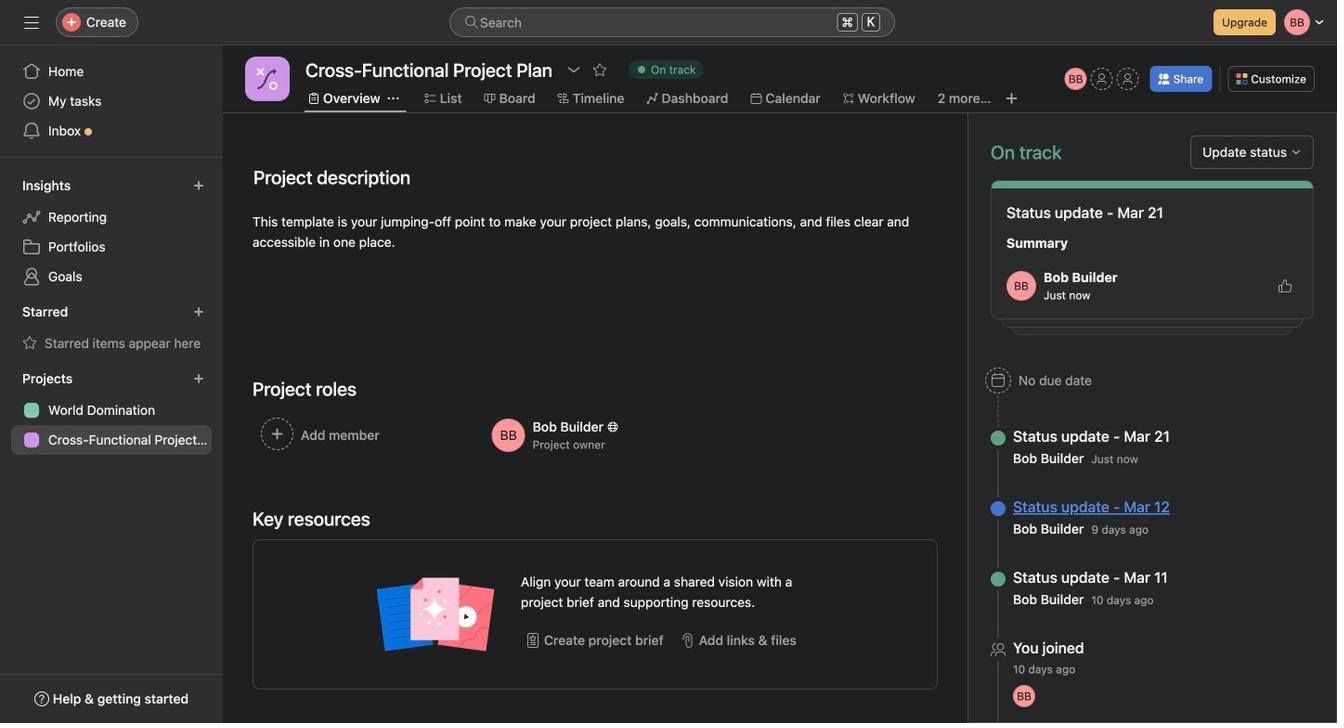 Task type: locate. For each thing, give the bounding box(es) containing it.
None field
[[450, 7, 896, 37]]

starred element
[[0, 295, 223, 362]]

0 likes. click to like this task image
[[1278, 279, 1293, 294]]

hide sidebar image
[[24, 15, 39, 30]]

update status image
[[1291, 147, 1302, 158]]

add tab image
[[1005, 91, 1020, 106]]

latest status update element
[[991, 180, 1315, 320]]

add to starred image
[[593, 62, 608, 77]]

None text field
[[301, 53, 557, 86]]

global element
[[0, 46, 223, 157]]



Task type: describe. For each thing, give the bounding box(es) containing it.
Project description title text field
[[242, 158, 415, 197]]

tab actions image
[[388, 93, 399, 104]]

Search tasks, projects, and more text field
[[450, 7, 896, 37]]

new insights image
[[193, 180, 204, 191]]

new project or portfolio image
[[193, 373, 204, 385]]

line_and_symbols image
[[256, 68, 279, 90]]

manage project members image
[[1065, 68, 1088, 90]]

add items to starred image
[[193, 307, 204, 318]]

show options image
[[567, 62, 582, 77]]

projects element
[[0, 362, 223, 459]]

insights element
[[0, 169, 223, 295]]



Task type: vqa. For each thing, say whether or not it's contained in the screenshot.
Completed icon to the bottom
no



